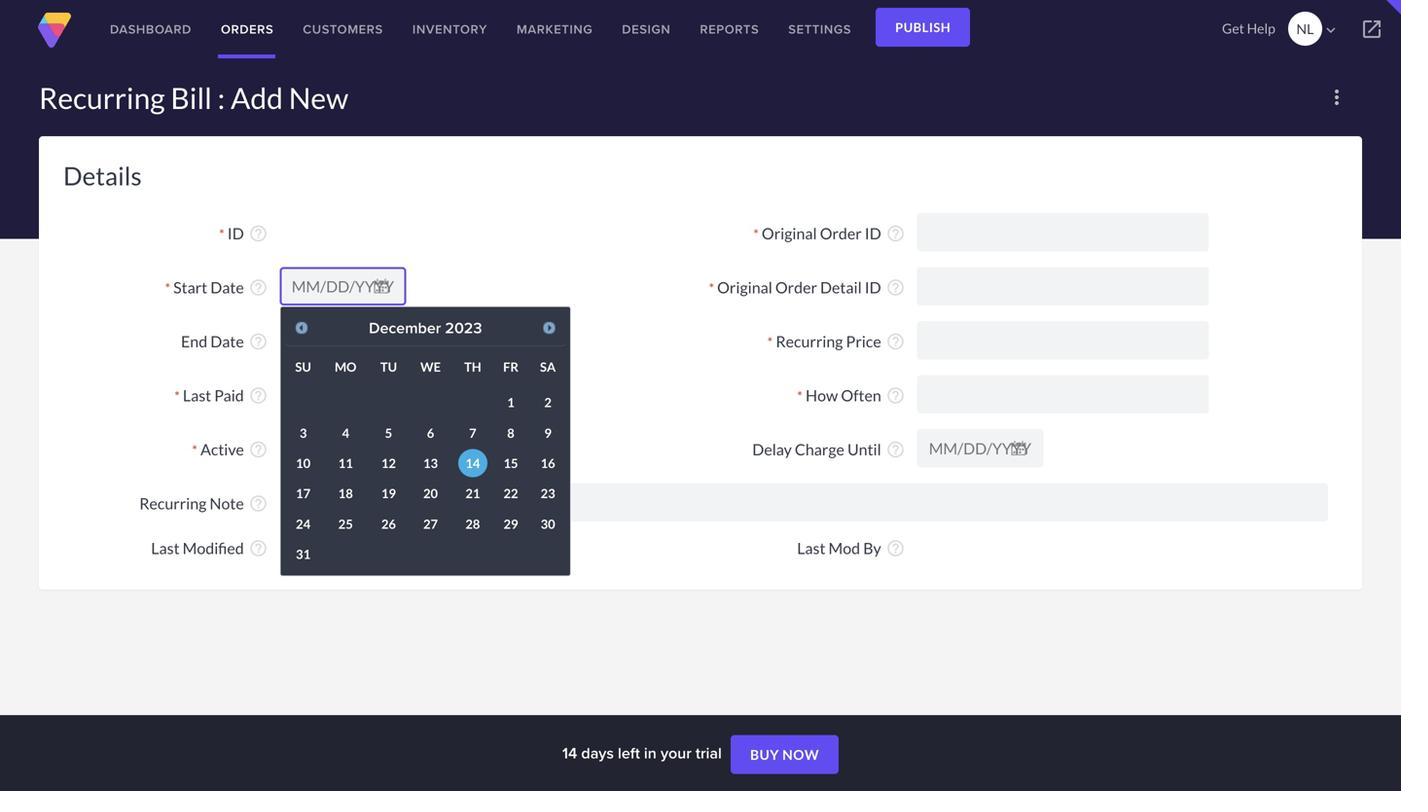 Task type: vqa. For each thing, say whether or not it's contained in the screenshot.
ON associated with eBay
no



Task type: describe. For each thing, give the bounding box(es) containing it.
 link
[[1343, 0, 1402, 58]]

14 for 14
[[466, 456, 480, 471]]

20 link
[[416, 479, 445, 508]]

add
[[231, 80, 283, 115]]

order for help_outline
[[820, 224, 862, 243]]

28
[[466, 516, 480, 532]]

16 link
[[534, 449, 563, 478]]

14 for 14 days left in your trial
[[563, 742, 577, 765]]

days
[[581, 742, 614, 765]]

help_outline inside 'last modified help_outline'
[[249, 539, 268, 558]]

now
[[783, 747, 820, 763]]

buy now link
[[731, 735, 839, 774]]

6
[[427, 425, 434, 441]]

december
[[369, 316, 441, 339]]

9 link
[[534, 419, 563, 447]]

29 link
[[496, 510, 526, 538]]

* start date help_outline
[[165, 278, 268, 297]]

delay
[[753, 440, 792, 459]]

24
[[296, 516, 311, 532]]

help_outline inside "* active help_outline"
[[249, 440, 268, 459]]

31 link
[[289, 540, 318, 569]]

17 link
[[289, 479, 318, 508]]

left
[[618, 742, 640, 765]]

11 link
[[331, 449, 360, 478]]

design
[[622, 20, 671, 38]]

4
[[342, 425, 349, 441]]

end date help_outline
[[181, 332, 268, 351]]

often
[[841, 386, 882, 405]]

details
[[63, 161, 142, 191]]

last modified help_outline
[[151, 539, 268, 558]]

buy
[[750, 747, 780, 763]]

27 link
[[416, 510, 445, 538]]

mod
[[829, 539, 861, 558]]

11
[[338, 456, 353, 471]]

customers
[[303, 20, 383, 38]]

* id help_outline
[[219, 224, 268, 243]]

5
[[385, 425, 392, 441]]

order for id
[[776, 278, 818, 297]]

23
[[541, 486, 555, 501]]

december 2023
[[369, 316, 482, 339]]

1 horizontal spatial mm/dd/yyyy text field
[[918, 429, 1044, 468]]

charge
[[795, 440, 845, 459]]

id inside * original order detail id help_outline
[[865, 278, 882, 297]]

2
[[544, 395, 552, 410]]

3 link
[[289, 419, 318, 447]]

18
[[338, 486, 353, 501]]

5 link
[[374, 419, 403, 447]]

26 link
[[374, 510, 403, 538]]

last mod by help_outline
[[797, 539, 906, 558]]

help_outline inside * original order detail id help_outline
[[886, 278, 906, 297]]

help_outline inside last mod by help_outline
[[886, 539, 906, 558]]

* active help_outline
[[192, 440, 268, 459]]

date inside * start date help_outline
[[210, 278, 244, 297]]

:
[[218, 80, 225, 115]]

1
[[507, 395, 515, 410]]

dashboard link
[[95, 0, 206, 58]]

th
[[464, 359, 481, 375]]

your
[[661, 742, 692, 765]]

more_vert
[[1326, 86, 1349, 109]]

22 link
[[496, 479, 526, 508]]

0 vertical spatial mm/dd/yyyy text field
[[280, 267, 407, 306]]

* for * original order id help_outline
[[754, 226, 759, 242]]

* for * id help_outline
[[219, 226, 225, 242]]

* for * last paid help_outline
[[174, 388, 180, 404]]

date inside end date help_outline
[[210, 332, 244, 351]]

delay charge until help_outline
[[753, 440, 906, 459]]

22
[[504, 486, 518, 501]]

buy now
[[750, 747, 820, 763]]

nl
[[1297, 20, 1314, 37]]

by
[[864, 539, 882, 558]]

reports
[[700, 20, 759, 38]]

modified
[[183, 539, 244, 558]]

new
[[289, 80, 349, 115]]

13
[[423, 456, 438, 471]]

nl 
[[1297, 20, 1340, 39]]

recurring inside * recurring price help_outline
[[776, 332, 843, 351]]

help_outline inside * original order id help_outline
[[886, 224, 906, 243]]

mo
[[335, 359, 357, 375]]

tu
[[380, 359, 397, 375]]

12 link
[[374, 449, 403, 478]]

help_outline inside delay charge until help_outline
[[886, 440, 906, 459]]

id inside the * id help_outline
[[228, 224, 244, 243]]

1 link
[[496, 388, 526, 417]]

8
[[507, 425, 515, 441]]

inventory
[[413, 20, 488, 38]]

23 link
[[534, 479, 563, 508]]

end
[[181, 332, 207, 351]]

29
[[504, 516, 518, 532]]



Task type: locate. For each thing, give the bounding box(es) containing it.
* how often help_outline
[[797, 386, 906, 405]]

date right start
[[210, 278, 244, 297]]

1 vertical spatial recurring
[[776, 332, 843, 351]]

last inside last mod by help_outline
[[797, 539, 826, 558]]

paid
[[214, 386, 244, 405]]

14 up 21
[[466, 456, 480, 471]]

* for * active help_outline
[[192, 442, 197, 458]]


[[1361, 18, 1384, 41]]

get help
[[1223, 20, 1276, 36]]

help
[[1247, 20, 1276, 36]]

help_outline
[[249, 224, 268, 243], [886, 224, 906, 243], [249, 278, 268, 297], [886, 278, 906, 297], [249, 332, 268, 351], [886, 332, 906, 351], [249, 386, 268, 405], [886, 386, 906, 405], [249, 440, 268, 459], [886, 440, 906, 459], [249, 494, 268, 513], [249, 539, 268, 558], [886, 539, 906, 558]]

0 horizontal spatial order
[[776, 278, 818, 297]]

14
[[466, 456, 480, 471], [563, 742, 577, 765]]

last inside 'last modified help_outline'
[[151, 539, 180, 558]]

help_outline inside recurring note help_outline
[[249, 494, 268, 513]]

2 date from the top
[[210, 332, 244, 351]]

* inside * start date help_outline
[[165, 280, 170, 296]]

recurring inside recurring note help_outline
[[139, 494, 207, 513]]

order inside * original order id help_outline
[[820, 224, 862, 243]]

7 link
[[458, 419, 488, 447]]

order left detail
[[776, 278, 818, 297]]

last for by
[[797, 539, 826, 558]]

recurring down * original order detail id help_outline
[[776, 332, 843, 351]]

12
[[381, 456, 396, 471]]

fr
[[503, 359, 519, 375]]

18 link
[[331, 479, 360, 508]]

15 link
[[496, 449, 526, 478]]

start
[[173, 278, 207, 297]]

more_vert button
[[1318, 78, 1357, 117]]

15
[[504, 456, 518, 471]]

16
[[541, 456, 555, 471]]

until
[[848, 440, 882, 459]]

21 link
[[458, 479, 488, 508]]

original inside * original order id help_outline
[[762, 224, 817, 243]]

bill
[[171, 80, 212, 115]]

* for * start date help_outline
[[165, 280, 170, 296]]

0 vertical spatial original
[[762, 224, 817, 243]]

recurring for recurring bill : add new
[[39, 80, 165, 115]]

10
[[296, 456, 311, 471]]

last left paid
[[183, 386, 211, 405]]

1 date from the top
[[210, 278, 244, 297]]

25
[[338, 516, 353, 532]]

4 link
[[331, 419, 360, 447]]

1 vertical spatial mm/dd/yyyy text field
[[918, 429, 1044, 468]]

original inside * original order detail id help_outline
[[717, 278, 773, 297]]

1 vertical spatial 14
[[563, 742, 577, 765]]

* inside * original order id help_outline
[[754, 226, 759, 242]]

* for * recurring price help_outline
[[768, 334, 773, 350]]

* for * original order detail id help_outline
[[709, 280, 714, 296]]

recurring bill : add new
[[39, 80, 349, 115]]

0 vertical spatial recurring
[[39, 80, 165, 115]]

*
[[219, 226, 225, 242], [754, 226, 759, 242], [165, 280, 170, 296], [709, 280, 714, 296], [768, 334, 773, 350], [174, 388, 180, 404], [797, 388, 803, 404], [192, 442, 197, 458]]

id right detail
[[865, 278, 882, 297]]

0 horizontal spatial mm/dd/yyyy text field
[[280, 267, 407, 306]]

last for help_outline
[[151, 539, 180, 558]]

id up * original order detail id help_outline
[[865, 224, 882, 243]]

help_outline inside the * id help_outline
[[249, 224, 268, 243]]

detail
[[820, 278, 862, 297]]

publish
[[896, 19, 951, 35]]

last left mod
[[797, 539, 826, 558]]

id
[[228, 224, 244, 243], [865, 224, 882, 243], [865, 278, 882, 297]]

* inside * recurring price help_outline
[[768, 334, 773, 350]]

6 link
[[416, 419, 445, 447]]

id up * start date help_outline
[[228, 224, 244, 243]]

0 horizontal spatial 14
[[466, 456, 480, 471]]

13 link
[[416, 449, 445, 478]]

* inside the * how often help_outline
[[797, 388, 803, 404]]

publish button
[[876, 8, 971, 47]]

id inside * original order id help_outline
[[865, 224, 882, 243]]

settings
[[789, 20, 852, 38]]

None text field
[[280, 483, 1329, 522]]

help_outline inside the * how often help_outline
[[886, 386, 906, 405]]

3
[[300, 425, 307, 441]]

1 horizontal spatial 14
[[563, 742, 577, 765]]

2 link
[[534, 388, 563, 417]]

dashboard
[[110, 20, 192, 38]]

14 days left in your trial
[[563, 742, 726, 765]]

original
[[762, 224, 817, 243], [717, 278, 773, 297]]

30
[[541, 516, 555, 532]]

recurring up details
[[39, 80, 165, 115]]

help_outline inside * start date help_outline
[[249, 278, 268, 297]]

0 vertical spatial 14
[[466, 456, 480, 471]]

recurring
[[39, 80, 165, 115], [776, 332, 843, 351], [139, 494, 207, 513]]

25 link
[[331, 510, 360, 538]]

original for help_outline
[[762, 224, 817, 243]]

* last paid help_outline
[[174, 386, 268, 405]]

19 link
[[374, 479, 403, 508]]

2 vertical spatial recurring
[[139, 494, 207, 513]]

0 horizontal spatial last
[[151, 539, 180, 558]]

last inside * last paid help_outline
[[183, 386, 211, 405]]

2 horizontal spatial last
[[797, 539, 826, 558]]

* inside the * id help_outline
[[219, 226, 225, 242]]

31
[[296, 547, 311, 562]]

last left modified
[[151, 539, 180, 558]]

recurring left note
[[139, 494, 207, 513]]

last
[[183, 386, 211, 405], [151, 539, 180, 558], [797, 539, 826, 558]]

7
[[469, 425, 477, 441]]

8 link
[[496, 419, 526, 447]]

None text field
[[918, 213, 1210, 252], [918, 267, 1210, 306], [918, 321, 1210, 360], [918, 375, 1210, 414], [918, 213, 1210, 252], [918, 267, 1210, 306], [918, 321, 1210, 360], [918, 375, 1210, 414]]

1 vertical spatial original
[[717, 278, 773, 297]]

26
[[381, 516, 396, 532]]

14 left days
[[563, 742, 577, 765]]

0 vertical spatial date
[[210, 278, 244, 297]]

su
[[295, 359, 311, 375]]

* original order detail id help_outline
[[709, 278, 906, 297]]

date
[[210, 278, 244, 297], [210, 332, 244, 351]]

28 link
[[458, 510, 488, 538]]

2023
[[445, 316, 482, 339]]

1 vertical spatial order
[[776, 278, 818, 297]]

1 horizontal spatial order
[[820, 224, 862, 243]]

help_outline inside end date help_outline
[[249, 332, 268, 351]]

price
[[846, 332, 882, 351]]

help_outline inside * recurring price help_outline
[[886, 332, 906, 351]]

active
[[200, 440, 244, 459]]

19
[[381, 486, 396, 501]]

30 link
[[534, 510, 563, 538]]

14 link
[[458, 449, 488, 478]]

recurring note help_outline
[[139, 494, 268, 513]]


[[1323, 21, 1340, 39]]

1 vertical spatial date
[[210, 332, 244, 351]]

* for * how often help_outline
[[797, 388, 803, 404]]

10 link
[[289, 449, 318, 478]]

* inside * last paid help_outline
[[174, 388, 180, 404]]

original left detail
[[717, 278, 773, 297]]

recurring for recurring note help_outline
[[139, 494, 207, 513]]

0 vertical spatial order
[[820, 224, 862, 243]]

* recurring price help_outline
[[768, 332, 906, 351]]

help_outline inside * last paid help_outline
[[249, 386, 268, 405]]

* inside * original order detail id help_outline
[[709, 280, 714, 296]]

marketing
[[517, 20, 593, 38]]

date right "end"
[[210, 332, 244, 351]]

1 horizontal spatial last
[[183, 386, 211, 405]]

order up detail
[[820, 224, 862, 243]]

order inside * original order detail id help_outline
[[776, 278, 818, 297]]

21
[[466, 486, 480, 501]]

get
[[1223, 20, 1245, 36]]

original up * original order detail id help_outline
[[762, 224, 817, 243]]

* inside "* active help_outline"
[[192, 442, 197, 458]]

original for id
[[717, 278, 773, 297]]

sa
[[540, 359, 556, 375]]

MM/DD/YYYY text field
[[280, 267, 407, 306], [918, 429, 1044, 468]]

17
[[296, 486, 311, 501]]



